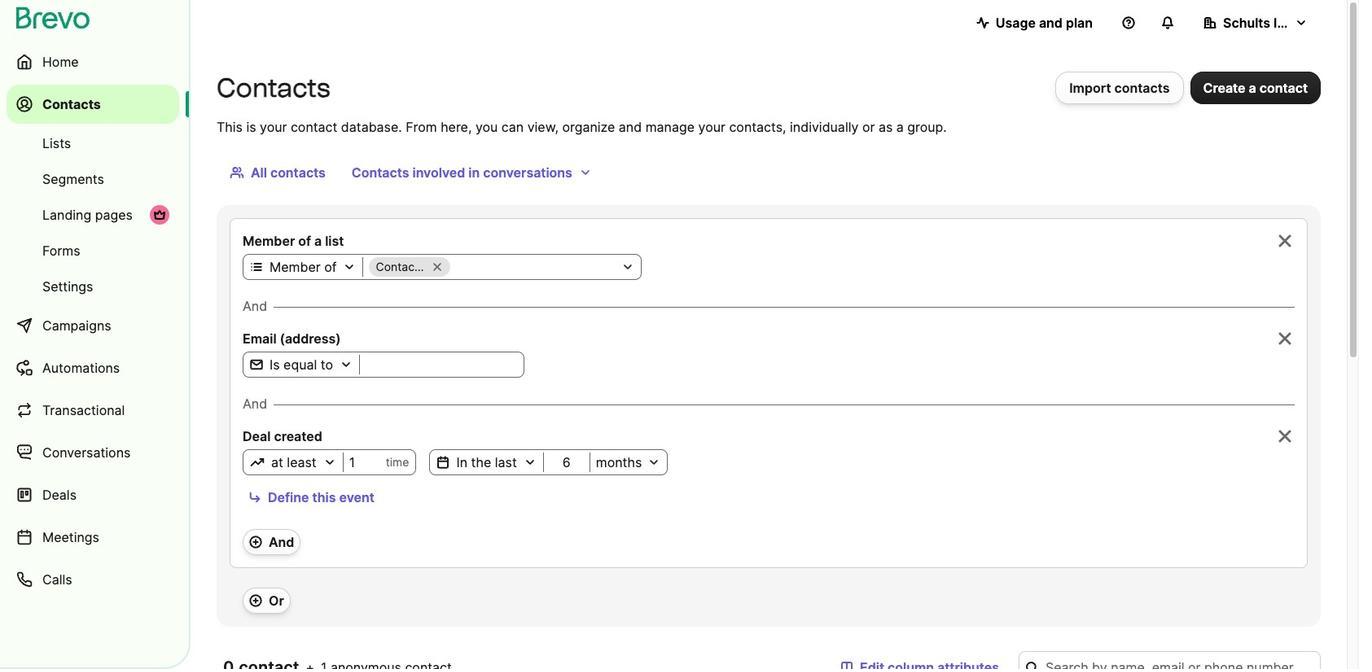 Task type: locate. For each thing, give the bounding box(es) containing it.
a left 'list'
[[314, 233, 322, 249]]

1 your from the left
[[260, 119, 287, 135]]

and up email
[[243, 298, 267, 314]]

create a contact
[[1203, 80, 1308, 96]]

and up deal
[[243, 396, 267, 412]]

0 horizontal spatial of
[[298, 233, 311, 249]]

created
[[274, 428, 322, 445]]

is
[[246, 119, 256, 135]]

1 vertical spatial and
[[243, 396, 267, 412]]

contacts right import
[[1114, 80, 1170, 96]]

1 horizontal spatial contacts
[[217, 72, 330, 103]]

your right is
[[260, 119, 287, 135]]

lists link
[[7, 127, 179, 160]]

None number field
[[343, 454, 386, 471], [544, 454, 589, 471], [343, 454, 386, 471], [544, 454, 589, 471]]

email
[[243, 331, 277, 347]]

of up the 'member of'
[[298, 233, 311, 249]]

0 vertical spatial and
[[1039, 15, 1063, 31]]

create a contact button
[[1190, 72, 1321, 104]]

time
[[386, 455, 409, 469]]

contacts inside button
[[1114, 80, 1170, 96]]

in the last
[[456, 454, 517, 471]]

or button
[[243, 588, 291, 614]]

1 horizontal spatial of
[[324, 259, 337, 275]]

meetings link
[[7, 518, 179, 557]]

contacts down database.
[[352, 164, 409, 181]]

is
[[270, 357, 280, 373]]

2 horizontal spatial a
[[1249, 80, 1256, 96]]

1 horizontal spatial contacts
[[1114, 80, 1170, 96]]

and for deal created
[[243, 396, 267, 412]]

contact up all contacts
[[291, 119, 337, 135]]

contact inside button
[[1260, 80, 1308, 96]]

0 vertical spatial and
[[243, 298, 267, 314]]

0 vertical spatial contact
[[1260, 80, 1308, 96]]

contacts up lists
[[42, 96, 101, 112]]

member
[[243, 233, 295, 249], [270, 259, 321, 275]]

deal created
[[243, 428, 322, 445]]

can
[[501, 119, 524, 135]]

1 horizontal spatial and
[[1039, 15, 1063, 31]]

member of
[[270, 259, 337, 275]]

contact
[[1260, 80, 1308, 96], [291, 119, 337, 135]]

organize
[[562, 119, 615, 135]]

and left manage
[[619, 119, 642, 135]]

last
[[495, 454, 517, 471]]

1 vertical spatial contacts
[[270, 164, 326, 181]]

and inside button
[[1039, 15, 1063, 31]]

1 vertical spatial and
[[619, 119, 642, 135]]

home
[[42, 54, 79, 70]]

left___rvooi image
[[153, 208, 166, 221]]

or
[[862, 119, 875, 135]]

settings link
[[7, 270, 179, 303]]

a right as
[[896, 119, 904, 135]]

2 horizontal spatial contacts
[[352, 164, 409, 181]]

and left the plan
[[1039, 15, 1063, 31]]

forms
[[42, 243, 80, 259]]

0 horizontal spatial a
[[314, 233, 322, 249]]

from
[[406, 119, 437, 135]]

of down 'list'
[[324, 259, 337, 275]]

of inside member of button
[[324, 259, 337, 275]]

0 vertical spatial a
[[1249, 80, 1256, 96]]

automations link
[[7, 349, 179, 388]]

0 vertical spatial member
[[243, 233, 295, 249]]

member down member of a list
[[270, 259, 321, 275]]

1 vertical spatial a
[[896, 119, 904, 135]]

of
[[298, 233, 311, 249], [324, 259, 337, 275]]

months
[[596, 454, 642, 471]]

at least button
[[243, 453, 343, 472]]

your right manage
[[698, 119, 726, 135]]

contacts link
[[7, 85, 179, 124]]

member up the 'member of'
[[243, 233, 295, 249]]

member for member of a list
[[243, 233, 295, 249]]

contacts inside button
[[270, 164, 326, 181]]

at least
[[271, 454, 317, 471]]

and for email (address)
[[243, 298, 267, 314]]

1 vertical spatial of
[[324, 259, 337, 275]]

0 horizontal spatial contacts
[[270, 164, 326, 181]]

0 vertical spatial contacts
[[1114, 80, 1170, 96]]

settings
[[42, 279, 93, 295]]

0 horizontal spatial and
[[619, 119, 642, 135]]

1 horizontal spatial contact
[[1260, 80, 1308, 96]]

inc
[[1274, 15, 1293, 31]]

your
[[260, 119, 287, 135], [698, 119, 726, 135]]

contacts
[[217, 72, 330, 103], [42, 96, 101, 112], [352, 164, 409, 181]]

contacts right all
[[270, 164, 326, 181]]

None text field
[[366, 357, 518, 373]]

is equal to button
[[243, 355, 359, 375]]

contacts involved in conversations
[[352, 164, 572, 181]]

and down define
[[269, 534, 294, 550]]

a right the create
[[1249, 80, 1256, 96]]

contacts involved in conversations button
[[339, 156, 605, 189]]

conversations
[[483, 164, 572, 181]]

import
[[1069, 80, 1111, 96]]

contact right the create
[[1260, 80, 1308, 96]]

0 vertical spatial of
[[298, 233, 311, 249]]

of for member of a list
[[298, 233, 311, 249]]

0 horizontal spatial your
[[260, 119, 287, 135]]

0 horizontal spatial contacts
[[42, 96, 101, 112]]

a inside button
[[1249, 80, 1256, 96]]

contacts up is
[[217, 72, 330, 103]]

member inside button
[[270, 259, 321, 275]]

as
[[879, 119, 893, 135]]

2 vertical spatial and
[[269, 534, 294, 550]]

manage
[[645, 119, 695, 135]]

contacts
[[1114, 80, 1170, 96], [270, 164, 326, 181]]

1 horizontal spatial your
[[698, 119, 726, 135]]

campaigns
[[42, 318, 111, 334]]

member of button
[[243, 257, 363, 277]]

member for member of
[[270, 259, 321, 275]]

and
[[243, 298, 267, 314], [243, 396, 267, 412], [269, 534, 294, 550]]

to
[[321, 357, 333, 373]]

list
[[325, 233, 344, 249]]

import contacts button
[[1056, 72, 1184, 104]]

a
[[1249, 80, 1256, 96], [896, 119, 904, 135], [314, 233, 322, 249]]

contacts inside 'contacts involved in conversations' button
[[352, 164, 409, 181]]

and button
[[243, 529, 301, 555]]

and inside button
[[269, 534, 294, 550]]

Search by name, email or phone number search field
[[1019, 651, 1321, 669]]

conversations
[[42, 445, 131, 461]]

0 horizontal spatial contact
[[291, 119, 337, 135]]

landing pages link
[[7, 199, 179, 231]]

this is your contact database. from here, you can view, organize and manage your contacts, individually or as a group.
[[217, 119, 947, 135]]

deal
[[243, 428, 271, 445]]

1 vertical spatial member
[[270, 259, 321, 275]]

of for member of
[[324, 259, 337, 275]]

and
[[1039, 15, 1063, 31], [619, 119, 642, 135]]

schults
[[1223, 15, 1270, 31]]



Task type: vqa. For each thing, say whether or not it's contained in the screenshot.
the top automation
no



Task type: describe. For each thing, give the bounding box(es) containing it.
segments link
[[7, 163, 179, 195]]

calls link
[[7, 560, 179, 599]]

individually
[[790, 119, 859, 135]]

this
[[217, 119, 243, 135]]

segments
[[42, 171, 104, 187]]

least
[[287, 454, 317, 471]]

plan
[[1066, 15, 1093, 31]]

you
[[475, 119, 498, 135]]

view,
[[527, 119, 559, 135]]

schults inc
[[1223, 15, 1293, 31]]

deals
[[42, 487, 77, 503]]

involved
[[412, 164, 465, 181]]

transactional link
[[7, 391, 179, 430]]

equal
[[283, 357, 317, 373]]

at
[[271, 454, 283, 471]]

event
[[339, 489, 375, 506]]

lists
[[42, 135, 71, 151]]

months button
[[590, 453, 667, 472]]

here,
[[441, 119, 472, 135]]

contacts for all contacts
[[270, 164, 326, 181]]

member of a list
[[243, 233, 344, 249]]

define this event button
[[243, 485, 380, 510]]

landing pages
[[42, 207, 133, 223]]

the
[[471, 454, 491, 471]]

create
[[1203, 80, 1246, 96]]

meetings
[[42, 529, 99, 546]]

2 your from the left
[[698, 119, 726, 135]]

contacts,
[[729, 119, 786, 135]]

transactional
[[42, 402, 125, 419]]

forms link
[[7, 235, 179, 267]]

landing
[[42, 207, 91, 223]]

automations
[[42, 360, 120, 376]]

email (address)
[[243, 331, 341, 347]]

conversations link
[[7, 433, 179, 472]]

all contacts
[[251, 164, 326, 181]]

in
[[456, 454, 467, 471]]

define
[[268, 489, 309, 506]]

pages
[[95, 207, 133, 223]]

all contacts button
[[217, 156, 339, 189]]

this
[[312, 489, 336, 506]]

campaigns link
[[7, 306, 179, 345]]

define this event
[[268, 489, 375, 506]]

1 vertical spatial contact
[[291, 119, 337, 135]]

or
[[269, 593, 284, 609]]

deals link
[[7, 476, 179, 515]]

database.
[[341, 119, 402, 135]]

import contacts
[[1069, 80, 1170, 96]]

home link
[[7, 42, 179, 81]]

is equal to
[[270, 357, 333, 373]]

in the last button
[[430, 453, 543, 472]]

calls
[[42, 572, 72, 588]]

in
[[469, 164, 480, 181]]

contacts for import contacts
[[1114, 80, 1170, 96]]

usage and plan
[[996, 15, 1093, 31]]

schults inc button
[[1191, 7, 1321, 39]]

1 horizontal spatial a
[[896, 119, 904, 135]]

all
[[251, 164, 267, 181]]

group.
[[907, 119, 947, 135]]

2 vertical spatial a
[[314, 233, 322, 249]]

contacts inside contacts link
[[42, 96, 101, 112]]

usage and plan button
[[963, 7, 1106, 39]]

(address)
[[280, 331, 341, 347]]

usage
[[996, 15, 1036, 31]]



